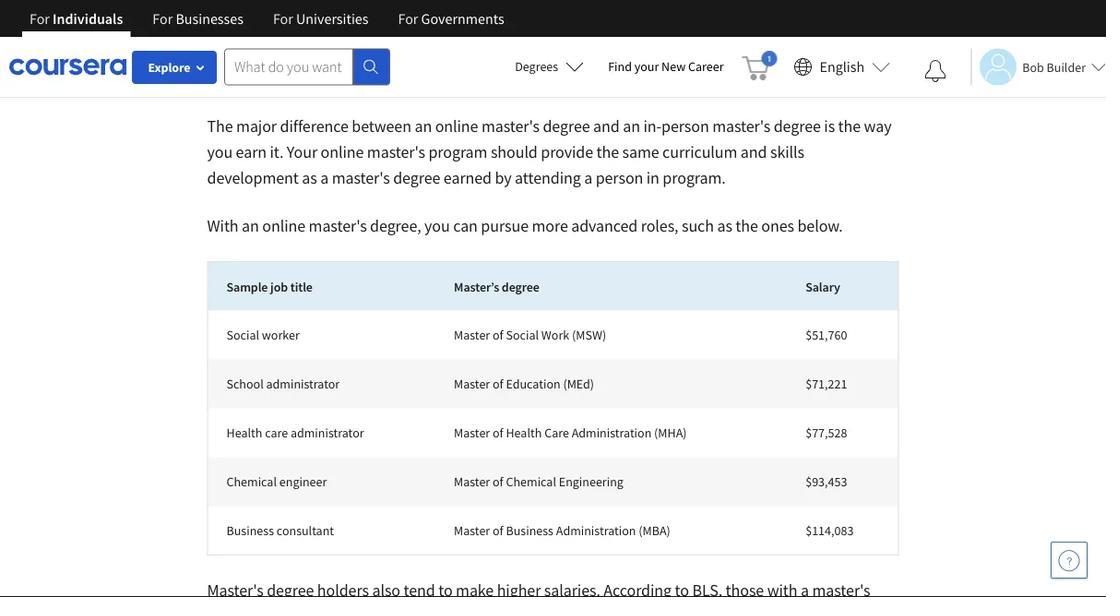 Task type: describe. For each thing, give the bounding box(es) containing it.
(med)
[[563, 376, 595, 392]]

degree up skills at the right top
[[774, 116, 821, 137]]

2 business from the left
[[506, 522, 554, 539]]

master for master of social work (msw)
[[454, 327, 490, 343]]

an left in-
[[623, 116, 641, 137]]

advanced
[[572, 216, 638, 236]]

2 a from the left
[[584, 168, 593, 188]]

online down development
[[262, 216, 306, 236]]

find
[[608, 58, 632, 75]]

governments
[[421, 9, 505, 28]]

with
[[207, 216, 239, 236]]

social worker
[[227, 327, 300, 343]]

show notifications image
[[925, 60, 947, 82]]

0 vertical spatial administrator
[[266, 376, 340, 392]]

1 vertical spatial administration
[[556, 522, 636, 539]]

chemical engineer
[[227, 474, 327, 490]]

major
[[236, 116, 277, 137]]

between
[[352, 116, 412, 137]]

0 vertical spatial and
[[594, 116, 620, 137]]

earned
[[444, 168, 492, 188]]

the
[[207, 116, 233, 137]]

for governments
[[398, 9, 505, 28]]

businesses
[[176, 9, 244, 28]]

find your new career
[[608, 58, 724, 75]]

degrees button
[[500, 46, 599, 87]]

you inside the major difference between an online master's degree and an in-person master's degree is the way you earn it. your online master's program should provide the same curriculum and skills development as a master's degree earned by attending a person in program.
[[207, 142, 233, 162]]

title
[[290, 278, 313, 295]]

what
[[207, 65, 256, 92]]

degree?
[[590, 65, 665, 92]]

attending
[[515, 168, 581, 188]]

provide
[[541, 142, 594, 162]]

online up program
[[435, 116, 479, 137]]

care
[[545, 425, 569, 441]]

degrees
[[515, 58, 559, 75]]

(mba)
[[639, 522, 671, 539]]

1 a from the left
[[320, 168, 329, 188]]

0 vertical spatial you
[[298, 65, 333, 92]]

new
[[662, 58, 686, 75]]

explore button
[[132, 51, 217, 84]]

such
[[682, 216, 714, 236]]

engineering
[[559, 474, 624, 490]]

development
[[207, 168, 299, 188]]

with
[[366, 65, 409, 92]]

degree up the provide
[[543, 116, 590, 137]]

english
[[820, 58, 865, 76]]

more
[[532, 216, 568, 236]]

master for master of health care administration (mha)
[[454, 425, 490, 441]]

online down difference
[[321, 142, 364, 162]]

find your new career link
[[599, 55, 733, 78]]

1 social from the left
[[227, 327, 259, 343]]

english button
[[787, 37, 898, 97]]

worker
[[262, 327, 300, 343]]

in-
[[644, 116, 662, 137]]

master of social work (msw)
[[454, 327, 607, 343]]

1 horizontal spatial person
[[662, 116, 710, 137]]

master's degree
[[454, 278, 540, 295]]

of for chemical
[[493, 474, 504, 490]]

$77,528
[[806, 425, 848, 441]]

earn
[[236, 142, 267, 162]]

by
[[495, 168, 512, 188]]

master of chemical engineering
[[454, 474, 624, 490]]

1 health from the left
[[227, 425, 262, 441]]

1 chemical from the left
[[227, 474, 277, 490]]

difference
[[280, 116, 349, 137]]

coursera image
[[9, 52, 126, 81]]

master's
[[454, 278, 500, 295]]

the major difference between an online master's degree and an in-person master's degree is the way you earn it. your online master's program should provide the same curriculum and skills development as a master's degree earned by attending a person in program.
[[207, 116, 892, 188]]

$114,083
[[806, 522, 854, 539]]

what can you do with an online master's degree?
[[207, 65, 665, 92]]

bob builder
[[1023, 59, 1086, 75]]

help center image
[[1059, 549, 1081, 571]]

education
[[506, 376, 561, 392]]

individuals
[[53, 9, 123, 28]]

$51,760
[[806, 327, 848, 343]]

sample
[[227, 278, 268, 295]]

master for master of education (med)
[[454, 376, 490, 392]]

is
[[825, 116, 835, 137]]



Task type: vqa. For each thing, say whether or not it's contained in the screenshot.
real- within the In this project, you'll help a leading healthcare organization build a model to predict the likelihood of a patient suffering a stroke. The model could help improve a patient's outcomes. Working with a real-world dataset, you'll use R to load, clean, process, and analyze the data and then train multiple classification models to determine the best one for making accurate predictions. Read more
no



Task type: locate. For each thing, give the bounding box(es) containing it.
0 horizontal spatial person
[[596, 168, 644, 188]]

business down master of chemical engineering
[[506, 522, 554, 539]]

0 vertical spatial administration
[[572, 425, 652, 441]]

3 of from the top
[[493, 425, 504, 441]]

for left governments
[[398, 9, 419, 28]]

for left businesses
[[153, 9, 173, 28]]

0 horizontal spatial health
[[227, 425, 262, 441]]

4 master from the top
[[454, 474, 490, 490]]

can right what
[[260, 65, 294, 92]]

shopping cart: 1 item image
[[743, 51, 778, 80]]

0 vertical spatial the
[[839, 116, 861, 137]]

1 vertical spatial as
[[718, 216, 733, 236]]

online
[[441, 65, 501, 92], [435, 116, 479, 137], [321, 142, 364, 162], [262, 216, 306, 236]]

can left pursue
[[453, 216, 478, 236]]

business left consultant
[[227, 522, 274, 539]]

master of education (med)
[[454, 376, 595, 392]]

1 horizontal spatial can
[[453, 216, 478, 236]]

online down governments
[[441, 65, 501, 92]]

of left education
[[493, 376, 504, 392]]

5 master from the top
[[454, 522, 490, 539]]

an right "with"
[[413, 65, 437, 92]]

ones
[[762, 216, 795, 236]]

$93,453
[[806, 474, 848, 490]]

0 horizontal spatial social
[[227, 327, 259, 343]]

2 health from the left
[[506, 425, 542, 441]]

administration
[[572, 425, 652, 441], [556, 522, 636, 539]]

care
[[265, 425, 288, 441]]

master for master of business administration (mba)
[[454, 522, 490, 539]]

job
[[270, 278, 288, 295]]

do
[[338, 65, 362, 92]]

4 of from the top
[[493, 474, 504, 490]]

you left do
[[298, 65, 333, 92]]

you
[[298, 65, 333, 92], [207, 142, 233, 162], [425, 216, 450, 236]]

0 horizontal spatial can
[[260, 65, 294, 92]]

1 horizontal spatial you
[[298, 65, 333, 92]]

0 vertical spatial person
[[662, 116, 710, 137]]

4 for from the left
[[398, 9, 419, 28]]

0 horizontal spatial chemical
[[227, 474, 277, 490]]

skills
[[771, 142, 805, 162]]

0 horizontal spatial a
[[320, 168, 329, 188]]

master of business administration (mba)
[[454, 522, 671, 539]]

an right between
[[415, 116, 432, 137]]

as down your at the top left
[[302, 168, 317, 188]]

for universities
[[273, 9, 369, 28]]

salary
[[806, 278, 841, 295]]

bob
[[1023, 59, 1045, 75]]

0 vertical spatial as
[[302, 168, 317, 188]]

0 horizontal spatial business
[[227, 522, 274, 539]]

pursue
[[481, 216, 529, 236]]

0 vertical spatial can
[[260, 65, 294, 92]]

None search field
[[224, 48, 390, 85]]

health left the care
[[227, 425, 262, 441]]

business consultant
[[227, 522, 334, 539]]

1 business from the left
[[227, 522, 274, 539]]

career
[[689, 58, 724, 75]]

the left same
[[597, 142, 619, 162]]

you down the on the top left
[[207, 142, 233, 162]]

1 horizontal spatial social
[[506, 327, 539, 343]]

an
[[413, 65, 437, 92], [415, 116, 432, 137], [623, 116, 641, 137], [242, 216, 259, 236]]

for left individuals
[[30, 9, 50, 28]]

of down master of chemical engineering
[[493, 522, 504, 539]]

work
[[542, 327, 570, 343]]

2 for from the left
[[153, 9, 173, 28]]

2 horizontal spatial the
[[839, 116, 861, 137]]

an right with
[[242, 216, 259, 236]]

for for businesses
[[153, 9, 173, 28]]

universities
[[296, 9, 369, 28]]

the right is
[[839, 116, 861, 137]]

1 horizontal spatial health
[[506, 425, 542, 441]]

0 horizontal spatial as
[[302, 168, 317, 188]]

you right degree,
[[425, 216, 450, 236]]

What do you want to learn? text field
[[224, 48, 354, 85]]

the left ones
[[736, 216, 759, 236]]

same
[[623, 142, 660, 162]]

should
[[491, 142, 538, 162]]

2 horizontal spatial you
[[425, 216, 450, 236]]

the
[[839, 116, 861, 137], [597, 142, 619, 162], [736, 216, 759, 236]]

business
[[227, 522, 274, 539], [506, 522, 554, 539]]

for for individuals
[[30, 9, 50, 28]]

of
[[493, 327, 504, 343], [493, 376, 504, 392], [493, 425, 504, 441], [493, 474, 504, 490], [493, 522, 504, 539]]

curriculum
[[663, 142, 738, 162]]

master of health care administration (mha)
[[454, 425, 687, 441]]

for
[[30, 9, 50, 28], [153, 9, 173, 28], [273, 9, 293, 28], [398, 9, 419, 28]]

engineer
[[279, 474, 327, 490]]

social left 'worker'
[[227, 327, 259, 343]]

and
[[594, 116, 620, 137], [741, 142, 767, 162]]

of for health
[[493, 425, 504, 441]]

$71,221
[[806, 376, 848, 392]]

and left skills at the right top
[[741, 142, 767, 162]]

master's
[[505, 65, 586, 92], [482, 116, 540, 137], [713, 116, 771, 137], [367, 142, 425, 162], [332, 168, 390, 188], [309, 216, 367, 236]]

degree down program
[[393, 168, 441, 188]]

master
[[454, 327, 490, 343], [454, 376, 490, 392], [454, 425, 490, 441], [454, 474, 490, 490], [454, 522, 490, 539]]

for individuals
[[30, 9, 123, 28]]

0 horizontal spatial the
[[597, 142, 619, 162]]

a down difference
[[320, 168, 329, 188]]

of up master of business administration (mba)
[[493, 474, 504, 490]]

person
[[662, 116, 710, 137], [596, 168, 644, 188]]

of down master's degree
[[493, 327, 504, 343]]

2 vertical spatial the
[[736, 216, 759, 236]]

2 chemical from the left
[[506, 474, 557, 490]]

of down master of education (med) at the bottom of the page
[[493, 425, 504, 441]]

bob builder button
[[971, 48, 1107, 85]]

way
[[865, 116, 892, 137]]

5 of from the top
[[493, 522, 504, 539]]

school
[[227, 376, 264, 392]]

1 horizontal spatial business
[[506, 522, 554, 539]]

explore
[[148, 59, 191, 76]]

1 master from the top
[[454, 327, 490, 343]]

1 horizontal spatial chemical
[[506, 474, 557, 490]]

of for social
[[493, 327, 504, 343]]

1 vertical spatial and
[[741, 142, 767, 162]]

person up curriculum
[[662, 116, 710, 137]]

degree,
[[370, 216, 421, 236]]

program.
[[663, 168, 726, 188]]

can
[[260, 65, 294, 92], [453, 216, 478, 236]]

it.
[[270, 142, 284, 162]]

a
[[320, 168, 329, 188], [584, 168, 593, 188]]

banner navigation
[[15, 0, 519, 37]]

for businesses
[[153, 9, 244, 28]]

builder
[[1047, 59, 1086, 75]]

program
[[429, 142, 488, 162]]

in
[[647, 168, 660, 188]]

administrator up health care administrator
[[266, 376, 340, 392]]

health care administrator
[[227, 425, 364, 441]]

0 horizontal spatial and
[[594, 116, 620, 137]]

degree right master's
[[502, 278, 540, 295]]

3 for from the left
[[273, 9, 293, 28]]

your
[[287, 142, 318, 162]]

1 vertical spatial you
[[207, 142, 233, 162]]

1 vertical spatial the
[[597, 142, 619, 162]]

1 vertical spatial administrator
[[291, 425, 364, 441]]

1 vertical spatial person
[[596, 168, 644, 188]]

social
[[227, 327, 259, 343], [506, 327, 539, 343]]

1 vertical spatial can
[[453, 216, 478, 236]]

1 horizontal spatial as
[[718, 216, 733, 236]]

and left in-
[[594, 116, 620, 137]]

of for education
[[493, 376, 504, 392]]

2 social from the left
[[506, 327, 539, 343]]

3 master from the top
[[454, 425, 490, 441]]

as inside the major difference between an online master's degree and an in-person master's degree is the way you earn it. your online master's program should provide the same curriculum and skills development as a master's degree earned by attending a person in program.
[[302, 168, 317, 188]]

degree
[[543, 116, 590, 137], [774, 116, 821, 137], [393, 168, 441, 188], [502, 278, 540, 295]]

administrator right the care
[[291, 425, 364, 441]]

0 horizontal spatial you
[[207, 142, 233, 162]]

roles,
[[641, 216, 679, 236]]

2 master from the top
[[454, 376, 490, 392]]

health
[[227, 425, 262, 441], [506, 425, 542, 441]]

as right 'such'
[[718, 216, 733, 236]]

for for universities
[[273, 9, 293, 28]]

school administrator
[[227, 376, 340, 392]]

2 vertical spatial you
[[425, 216, 450, 236]]

1 of from the top
[[493, 327, 504, 343]]

below.
[[798, 216, 843, 236]]

1 for from the left
[[30, 9, 50, 28]]

administration down the engineering
[[556, 522, 636, 539]]

1 horizontal spatial and
[[741, 142, 767, 162]]

master for master of chemical engineering
[[454, 474, 490, 490]]

person down same
[[596, 168, 644, 188]]

your
[[635, 58, 659, 75]]

of for business
[[493, 522, 504, 539]]

social left work
[[506, 327, 539, 343]]

for up what do you want to learn? text box
[[273, 9, 293, 28]]

administrator
[[266, 376, 340, 392], [291, 425, 364, 441]]

with an online master's degree, you can pursue more advanced roles, such as the ones below.
[[207, 216, 843, 236]]

1 horizontal spatial the
[[736, 216, 759, 236]]

chemical down care
[[506, 474, 557, 490]]

chemical left engineer
[[227, 474, 277, 490]]

consultant
[[277, 522, 334, 539]]

(msw)
[[572, 327, 607, 343]]

sample job title
[[227, 278, 313, 295]]

(mha)
[[655, 425, 687, 441]]

health left care
[[506, 425, 542, 441]]

for for governments
[[398, 9, 419, 28]]

2 of from the top
[[493, 376, 504, 392]]

1 horizontal spatial a
[[584, 168, 593, 188]]

a down the provide
[[584, 168, 593, 188]]

chemical
[[227, 474, 277, 490], [506, 474, 557, 490]]

administration up the engineering
[[572, 425, 652, 441]]



